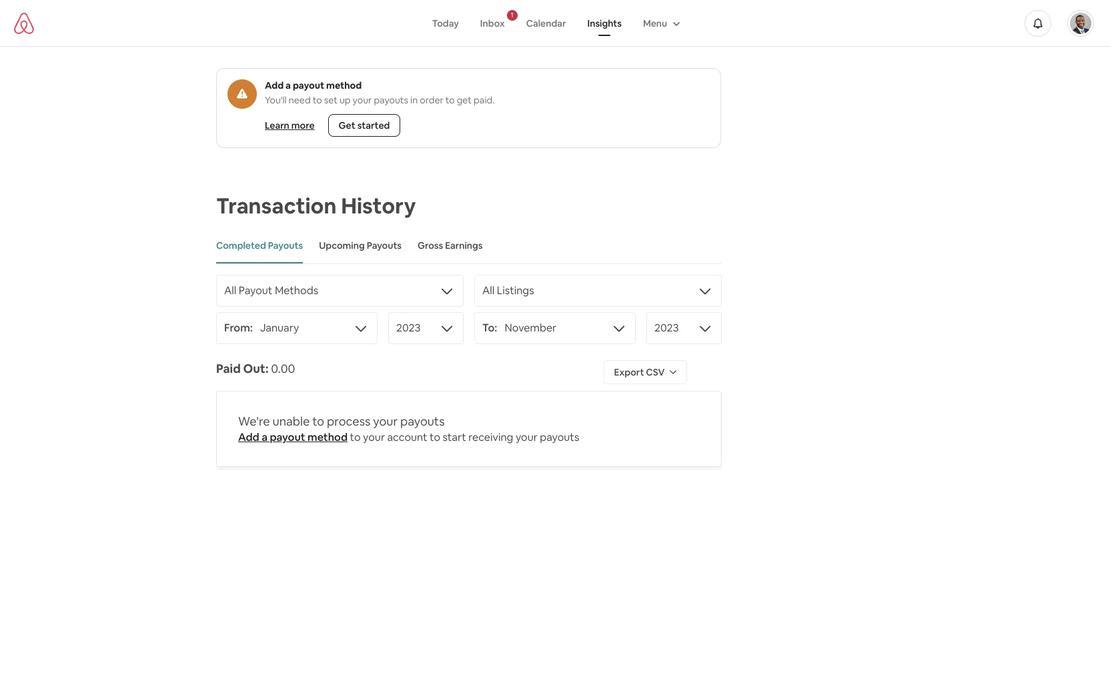 Task type: vqa. For each thing, say whether or not it's contained in the screenshot.
INBOX 1 CALENDAR
yes



Task type: locate. For each thing, give the bounding box(es) containing it.
export
[[614, 366, 644, 378]]

add inside add a payout method you'll need to set up your payouts in order to get paid.
[[265, 79, 284, 91]]

method inside add a payout method you'll need to set up your payouts in order to get paid.
[[326, 79, 362, 91]]

need
[[289, 94, 311, 106]]

payouts
[[374, 94, 408, 106], [400, 414, 445, 429], [540, 430, 579, 444]]

to right unable
[[312, 414, 324, 429]]

get
[[339, 119, 355, 131]]

0 horizontal spatial add
[[238, 430, 259, 444]]

group
[[216, 68, 721, 148]]

to
[[313, 94, 322, 106], [446, 94, 455, 106], [312, 414, 324, 429], [350, 430, 361, 444], [430, 430, 440, 444]]

tab list
[[216, 229, 722, 264]]

:
[[265, 361, 269, 376]]

transaction history
[[216, 192, 416, 220]]

we're
[[238, 414, 270, 429]]

payouts inside add a payout method you'll need to set up your payouts in order to get paid.
[[374, 94, 408, 106]]

0.00
[[271, 361, 295, 376]]

1 horizontal spatial a
[[286, 79, 291, 91]]

0 horizontal spatial payouts
[[268, 240, 303, 252]]

1 vertical spatial add
[[238, 430, 259, 444]]

your
[[353, 94, 372, 106], [373, 414, 398, 429], [363, 430, 385, 444], [516, 430, 538, 444]]

account
[[387, 430, 427, 444]]

completed payouts button
[[216, 229, 303, 264]]

method
[[326, 79, 362, 91], [308, 430, 348, 444]]

0 vertical spatial payouts
[[374, 94, 408, 106]]

history
[[341, 192, 416, 220]]

payouts for upcoming payouts
[[367, 240, 402, 252]]

started
[[357, 119, 390, 131]]

a down we're
[[262, 430, 268, 444]]

a up need
[[286, 79, 291, 91]]

your down process
[[363, 430, 385, 444]]

payouts down transaction
[[268, 240, 303, 252]]

up
[[340, 94, 351, 106]]

group containing add a payout method
[[216, 68, 721, 148]]

0 vertical spatial method
[[326, 79, 362, 91]]

completed payouts
[[216, 240, 303, 252]]

from:
[[224, 321, 253, 335]]

1
[[511, 10, 514, 19]]

calendar link
[[516, 10, 577, 36]]

add
[[265, 79, 284, 91], [238, 430, 259, 444]]

1 payouts from the left
[[268, 240, 303, 252]]

payout down unable
[[270, 430, 305, 444]]

payouts inside completed payouts button
[[268, 240, 303, 252]]

payout
[[293, 79, 324, 91], [270, 430, 305, 444]]

insights
[[587, 17, 622, 29]]

paid.
[[474, 94, 495, 106]]

to left set
[[313, 94, 322, 106]]

0 vertical spatial a
[[286, 79, 291, 91]]

to left get
[[446, 94, 455, 106]]

2 payouts from the left
[[367, 240, 402, 252]]

upcoming
[[319, 240, 365, 252]]

1 horizontal spatial add
[[265, 79, 284, 91]]

your inside add a payout method you'll need to set up your payouts in order to get paid.
[[353, 94, 372, 106]]

1 vertical spatial payout
[[270, 430, 305, 444]]

get started link
[[328, 114, 401, 137]]

method down process
[[308, 430, 348, 444]]

export csv
[[614, 366, 665, 378]]

inbox 1 calendar
[[480, 10, 566, 29]]

upcoming payouts
[[319, 240, 402, 252]]

payouts
[[268, 240, 303, 252], [367, 240, 402, 252]]

paid out : 0.00
[[216, 361, 295, 376]]

inbox
[[480, 17, 505, 29]]

set
[[324, 94, 338, 106]]

upcoming payouts button
[[319, 229, 402, 264]]

1 horizontal spatial payouts
[[367, 240, 402, 252]]

insights link
[[577, 10, 632, 36]]

learn more
[[265, 119, 315, 131]]

1 vertical spatial a
[[262, 430, 268, 444]]

add up you'll
[[265, 79, 284, 91]]

we're unable to process your payouts add a payout method to your account to start receiving your payouts
[[238, 414, 579, 444]]

add down we're
[[238, 430, 259, 444]]

0 horizontal spatial a
[[262, 430, 268, 444]]

1 vertical spatial payouts
[[400, 414, 445, 429]]

payout up need
[[293, 79, 324, 91]]

your right up at the top
[[353, 94, 372, 106]]

a
[[286, 79, 291, 91], [262, 430, 268, 444]]

gross earnings
[[418, 240, 483, 252]]

1 vertical spatial method
[[308, 430, 348, 444]]

0 vertical spatial add
[[265, 79, 284, 91]]

method up up at the top
[[326, 79, 362, 91]]

earnings
[[445, 240, 483, 252]]

0 vertical spatial payout
[[293, 79, 324, 91]]

payouts down history
[[367, 240, 402, 252]]

payout inside add a payout method you'll need to set up your payouts in order to get paid.
[[293, 79, 324, 91]]

paid
[[216, 361, 241, 376]]

menu
[[643, 17, 667, 29]]

payouts inside upcoming payouts button
[[367, 240, 402, 252]]

csv
[[646, 366, 665, 378]]



Task type: describe. For each thing, give the bounding box(es) containing it.
export csv button
[[604, 360, 688, 384]]

2 vertical spatial payouts
[[540, 430, 579, 444]]

out
[[243, 361, 265, 376]]

learn
[[265, 119, 289, 131]]

gross
[[418, 240, 443, 252]]

receiving
[[469, 430, 513, 444]]

add a payout method you'll need to set up your payouts in order to get paid.
[[265, 79, 495, 106]]

today
[[432, 17, 459, 29]]

your right the receiving
[[516, 430, 538, 444]]

a inside add a payout method you'll need to set up your payouts in order to get paid.
[[286, 79, 291, 91]]

get started
[[339, 119, 390, 131]]

order
[[420, 94, 443, 106]]

transaction
[[216, 192, 337, 220]]

unable
[[273, 414, 310, 429]]

a inside we're unable to process your payouts add a payout method to your account to start receiving your payouts
[[262, 430, 268, 444]]

in
[[410, 94, 418, 106]]

today link
[[421, 10, 470, 36]]

you'll
[[265, 94, 287, 106]]

add inside we're unable to process your payouts add a payout method to your account to start receiving your payouts
[[238, 430, 259, 444]]

main navigation menu image
[[1070, 12, 1092, 34]]

calendar
[[526, 17, 566, 29]]

method inside we're unable to process your payouts add a payout method to your account to start receiving your payouts
[[308, 430, 348, 444]]

learn more link
[[260, 114, 320, 137]]

completed
[[216, 240, 266, 252]]

payouts for completed payouts
[[268, 240, 303, 252]]

your up account
[[373, 414, 398, 429]]

more
[[291, 119, 315, 131]]

add a payout method link
[[238, 430, 348, 444]]

to left start
[[430, 430, 440, 444]]

to:
[[482, 321, 497, 335]]

gross earnings button
[[418, 229, 483, 264]]

start
[[443, 430, 466, 444]]

get
[[457, 94, 472, 106]]

process
[[327, 414, 371, 429]]

to down process
[[350, 430, 361, 444]]

menu button
[[632, 10, 689, 36]]

tab list containing completed payouts
[[216, 229, 722, 264]]

payout inside we're unable to process your payouts add a payout method to your account to start receiving your payouts
[[270, 430, 305, 444]]



